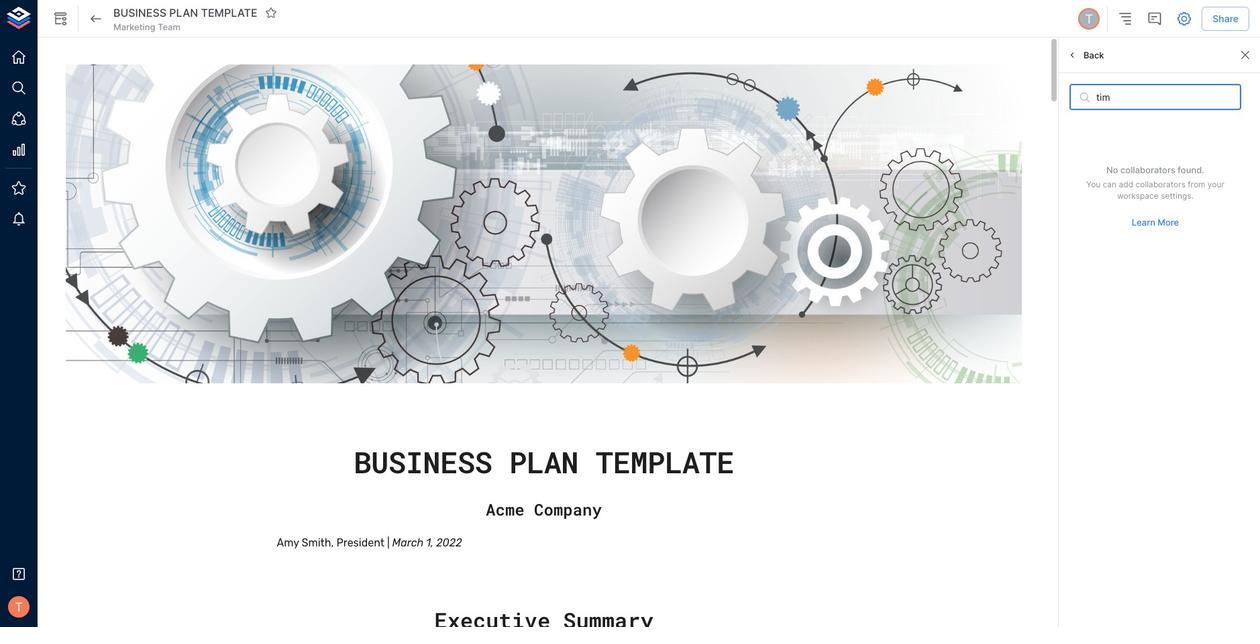 Task type: vqa. For each thing, say whether or not it's contained in the screenshot.
ROADMAP image
no



Task type: locate. For each thing, give the bounding box(es) containing it.
0 vertical spatial t button
[[1077, 6, 1103, 32]]

0 horizontal spatial template
[[201, 6, 258, 19]]

t
[[1086, 11, 1094, 26], [15, 599, 23, 614]]

collaborators
[[1121, 165, 1176, 175], [1136, 179, 1186, 189]]

plan
[[169, 6, 198, 19], [510, 442, 579, 481]]

1 vertical spatial t
[[15, 599, 23, 614]]

business plan template
[[113, 6, 258, 19], [354, 442, 734, 481]]

share
[[1213, 13, 1239, 24]]

marketing team link
[[113, 21, 181, 33]]

business
[[113, 6, 167, 19], [354, 442, 492, 481]]

|
[[387, 537, 390, 549]]

learn
[[1132, 217, 1156, 228]]

t for right t button
[[1086, 11, 1094, 26]]

0 vertical spatial business
[[113, 6, 167, 19]]

1 horizontal spatial business
[[354, 442, 492, 481]]

0 horizontal spatial t
[[15, 599, 23, 614]]

collaborators up settings.
[[1136, 179, 1186, 189]]

go back image
[[88, 11, 104, 27]]

collaborators up add at the right top of the page
[[1121, 165, 1176, 175]]

1 vertical spatial template
[[596, 442, 734, 481]]

company
[[534, 499, 602, 520]]

0 vertical spatial template
[[201, 6, 258, 19]]

your
[[1208, 179, 1225, 189]]

Search Collaborators... text field
[[1097, 84, 1242, 110]]

table of contents image
[[1118, 11, 1134, 27]]

plan up acme company
[[510, 442, 579, 481]]

1 vertical spatial collaborators
[[1136, 179, 1186, 189]]

acme
[[486, 499, 525, 520]]

learn more button
[[1129, 212, 1183, 233]]

settings.
[[1162, 190, 1194, 201]]

1 horizontal spatial business plan template
[[354, 442, 734, 481]]

t button
[[1077, 6, 1103, 32], [4, 592, 34, 622]]

0 horizontal spatial business
[[113, 6, 167, 19]]

0 horizontal spatial t button
[[4, 592, 34, 622]]

marketing
[[113, 21, 155, 32]]

template
[[201, 6, 258, 19], [596, 442, 734, 481]]

0 vertical spatial business plan template
[[113, 6, 258, 19]]

1 horizontal spatial template
[[596, 442, 734, 481]]

march
[[392, 537, 424, 549]]

0 horizontal spatial business plan template
[[113, 6, 258, 19]]

team
[[158, 21, 181, 32]]

president
[[337, 537, 385, 549]]

back button
[[1065, 45, 1108, 65]]

0 horizontal spatial plan
[[169, 6, 198, 19]]

back
[[1084, 49, 1105, 60]]

1 vertical spatial t button
[[4, 592, 34, 622]]

business plan template up acme company
[[354, 442, 734, 481]]

1 vertical spatial business plan template
[[354, 442, 734, 481]]

t for t button to the left
[[15, 599, 23, 614]]

0 vertical spatial plan
[[169, 6, 198, 19]]

0 vertical spatial t
[[1086, 11, 1094, 26]]

smith,
[[302, 537, 334, 549]]

1 horizontal spatial t
[[1086, 11, 1094, 26]]

plan up team
[[169, 6, 198, 19]]

business plan template up team
[[113, 6, 258, 19]]

1 horizontal spatial plan
[[510, 442, 579, 481]]

no
[[1107, 165, 1119, 175]]



Task type: describe. For each thing, give the bounding box(es) containing it.
comments image
[[1148, 11, 1164, 27]]

no collaborators found. you can add collaborators from your workspace settings.
[[1087, 165, 1225, 201]]

1 vertical spatial business
[[354, 442, 492, 481]]

acme company
[[486, 499, 602, 520]]

from
[[1189, 179, 1206, 189]]

found.
[[1178, 165, 1205, 175]]

settings image
[[1177, 11, 1193, 27]]

1 horizontal spatial t button
[[1077, 6, 1103, 32]]

1,
[[426, 537, 434, 549]]

1 vertical spatial plan
[[510, 442, 579, 481]]

amy smith, president | march 1, 2022
[[277, 537, 462, 549]]

show wiki image
[[52, 11, 68, 27]]

amy
[[277, 537, 299, 549]]

more
[[1158, 217, 1180, 228]]

2022
[[436, 537, 462, 549]]

workspace
[[1118, 190, 1159, 201]]

share button
[[1203, 7, 1250, 31]]

you
[[1087, 179, 1101, 189]]

0 vertical spatial collaborators
[[1121, 165, 1176, 175]]

marketing team
[[113, 21, 181, 32]]

favorite image
[[265, 7, 277, 19]]

can
[[1103, 179, 1117, 189]]

learn more
[[1132, 217, 1180, 228]]

add
[[1120, 179, 1134, 189]]



